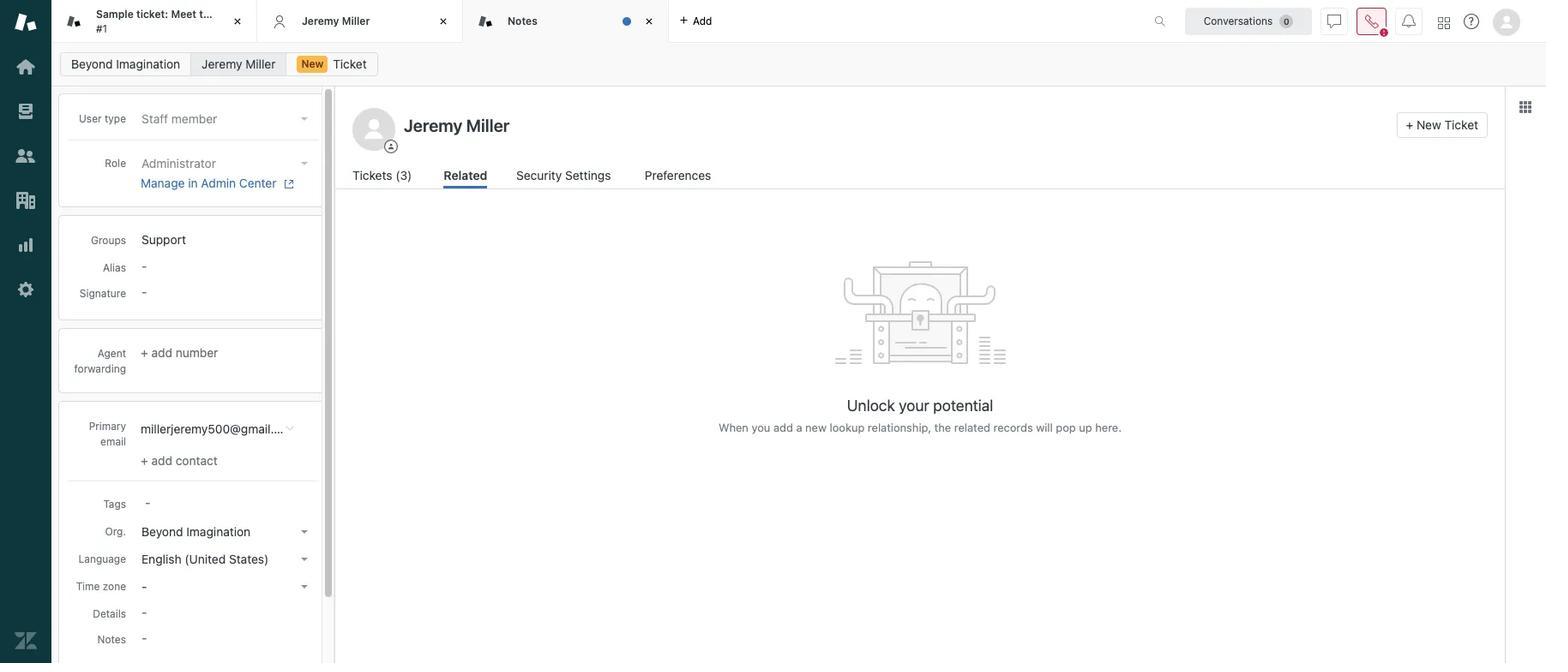 Task type: locate. For each thing, give the bounding box(es) containing it.
0 vertical spatial beyond
[[71, 57, 113, 71]]

arrow down image for member
[[301, 117, 308, 121]]

details
[[93, 608, 126, 621]]

beyond inside secondary element
[[71, 57, 113, 71]]

1 vertical spatial beyond imagination
[[141, 525, 251, 539]]

zone
[[103, 581, 126, 593]]

0 vertical spatial miller
[[342, 14, 370, 27]]

you
[[752, 421, 770, 435]]

miller
[[342, 14, 370, 27], [245, 57, 276, 71]]

jeremy miller inside secondary element
[[202, 57, 276, 71]]

beyond
[[71, 57, 113, 71], [141, 525, 183, 539]]

language
[[78, 553, 126, 566]]

user
[[79, 112, 102, 125]]

add
[[693, 14, 712, 27], [151, 346, 172, 360], [773, 421, 793, 435], [151, 454, 172, 468]]

0 vertical spatial jeremy
[[302, 14, 339, 27]]

preferences
[[645, 168, 711, 183]]

1 horizontal spatial new
[[1417, 117, 1441, 132]]

0 vertical spatial ticket
[[333, 57, 367, 71]]

1 horizontal spatial notes
[[508, 14, 537, 27]]

1 horizontal spatial miller
[[342, 14, 370, 27]]

imagination down sample ticket: meet the ticket #1
[[116, 57, 180, 71]]

tabs tab list
[[51, 0, 1136, 43]]

2 close image from the left
[[641, 13, 658, 30]]

notes tab
[[463, 0, 669, 43]]

button displays agent's chat status as invisible. image
[[1327, 14, 1341, 28]]

-
[[141, 580, 147, 594]]

imagination inside secondary element
[[116, 57, 180, 71]]

+ add number
[[141, 346, 218, 360]]

tab
[[51, 0, 257, 43]]

arrow down image inside - button
[[301, 586, 308, 589]]

zendesk image
[[15, 630, 37, 653]]

2 vertical spatial arrow down image
[[301, 586, 308, 589]]

beyond imagination
[[71, 57, 180, 71], [141, 525, 251, 539]]

staff
[[141, 111, 168, 126]]

1 vertical spatial imagination
[[186, 525, 251, 539]]

ticket
[[333, 57, 367, 71], [1445, 117, 1478, 132]]

up
[[1079, 421, 1092, 435]]

number
[[176, 346, 218, 360]]

notes inside tab
[[508, 14, 537, 27]]

1 vertical spatial jeremy
[[202, 57, 242, 71]]

sample
[[96, 8, 134, 21]]

jeremy
[[302, 14, 339, 27], [202, 57, 242, 71]]

signature
[[80, 287, 126, 300]]

beyond imagination down "#1"
[[71, 57, 180, 71]]

secondary element
[[51, 47, 1546, 81]]

+ new ticket
[[1406, 117, 1478, 132]]

1 arrow down image from the top
[[301, 117, 308, 121]]

jeremy right close icon
[[302, 14, 339, 27]]

the inside the unlock your potential when you add a new lookup relationship, the related records will pop up here.
[[934, 421, 951, 435]]

tickets (3) link
[[352, 166, 415, 189]]

member
[[171, 111, 217, 126]]

administrator button
[[136, 152, 315, 176]]

1 horizontal spatial jeremy miller
[[302, 14, 370, 27]]

1 vertical spatial notes
[[97, 634, 126, 647]]

1 horizontal spatial ticket
[[1445, 117, 1478, 132]]

0 horizontal spatial imagination
[[116, 57, 180, 71]]

imagination
[[116, 57, 180, 71], [186, 525, 251, 539]]

beyond imagination up english (united states)
[[141, 525, 251, 539]]

0 horizontal spatial jeremy
[[202, 57, 242, 71]]

1 horizontal spatial close image
[[641, 13, 658, 30]]

groups
[[91, 234, 126, 247]]

arrow down image inside staff member button
[[301, 117, 308, 121]]

2 arrow down image from the top
[[301, 531, 308, 534]]

+ for + add contact
[[141, 454, 148, 468]]

1 vertical spatial new
[[1417, 117, 1441, 132]]

time
[[76, 581, 100, 593]]

user type
[[79, 112, 126, 125]]

email
[[100, 436, 126, 448]]

+ inside button
[[1406, 117, 1413, 132]]

the
[[199, 8, 216, 21], [934, 421, 951, 435]]

role
[[105, 157, 126, 170]]

unlock your potential when you add a new lookup relationship, the related records will pop up here.
[[719, 397, 1122, 435]]

conversations button
[[1185, 7, 1312, 35]]

agent forwarding
[[74, 347, 126, 376]]

+
[[1406, 117, 1413, 132], [141, 346, 148, 360], [141, 454, 148, 468]]

beyond imagination link
[[60, 52, 191, 76]]

new
[[301, 57, 324, 70], [1417, 117, 1441, 132]]

close image
[[229, 13, 246, 30]]

manage in admin center link
[[141, 176, 308, 191]]

here.
[[1095, 421, 1122, 435]]

ticket inside secondary element
[[333, 57, 367, 71]]

close image
[[435, 13, 452, 30], [641, 13, 658, 30]]

admin image
[[15, 279, 37, 301]]

the left related
[[934, 421, 951, 435]]

1 vertical spatial beyond
[[141, 525, 183, 539]]

0 vertical spatial jeremy miller
[[302, 14, 370, 27]]

imagination up the english (united states) button
[[186, 525, 251, 539]]

add button
[[669, 0, 722, 42]]

0 vertical spatial beyond imagination
[[71, 57, 180, 71]]

arrow down image
[[301, 117, 308, 121], [301, 531, 308, 534]]

administrator
[[141, 156, 216, 171]]

alias
[[103, 262, 126, 274]]

2 arrow down image from the top
[[301, 558, 308, 562]]

0 vertical spatial notes
[[508, 14, 537, 27]]

0 vertical spatial new
[[301, 57, 324, 70]]

1 horizontal spatial jeremy
[[302, 14, 339, 27]]

3 arrow down image from the top
[[301, 586, 308, 589]]

jeremy down close icon
[[202, 57, 242, 71]]

0 vertical spatial arrow down image
[[301, 117, 308, 121]]

when
[[719, 421, 749, 435]]

notes
[[508, 14, 537, 27], [97, 634, 126, 647]]

the inside sample ticket: meet the ticket #1
[[199, 8, 216, 21]]

#1
[[96, 22, 107, 35]]

zendesk products image
[[1438, 17, 1450, 29]]

None text field
[[399, 112, 1390, 138]]

1 vertical spatial the
[[934, 421, 951, 435]]

1 vertical spatial ticket
[[1445, 117, 1478, 132]]

agent
[[98, 347, 126, 360]]

the right meet
[[199, 8, 216, 21]]

security settings link
[[516, 166, 616, 189]]

manage in admin center
[[141, 176, 277, 190]]

jeremy inside 'tab'
[[302, 14, 339, 27]]

english (united states)
[[141, 552, 269, 567]]

1 vertical spatial jeremy miller
[[202, 57, 276, 71]]

lookup
[[830, 421, 865, 435]]

(united
[[185, 552, 226, 567]]

admin
[[201, 176, 236, 190]]

0 vertical spatial the
[[199, 8, 216, 21]]

new inside button
[[1417, 117, 1441, 132]]

0 vertical spatial imagination
[[116, 57, 180, 71]]

beyond down "#1"
[[71, 57, 113, 71]]

2 vertical spatial +
[[141, 454, 148, 468]]

0 horizontal spatial jeremy miller
[[202, 57, 276, 71]]

0 vertical spatial +
[[1406, 117, 1413, 132]]

0 horizontal spatial the
[[199, 8, 216, 21]]

jeremy inside secondary element
[[202, 57, 242, 71]]

notifications image
[[1402, 14, 1416, 28]]

a
[[796, 421, 802, 435]]

get started image
[[15, 56, 37, 78]]

tickets (3)
[[352, 168, 412, 183]]

security
[[516, 168, 562, 183]]

ticket:
[[136, 8, 168, 21]]

0 horizontal spatial close image
[[435, 13, 452, 30]]

main element
[[0, 0, 51, 664]]

english
[[141, 552, 181, 567]]

0 horizontal spatial new
[[301, 57, 324, 70]]

arrow down image inside administrator button
[[301, 162, 308, 166]]

1 vertical spatial arrow down image
[[301, 558, 308, 562]]

1 horizontal spatial beyond
[[141, 525, 183, 539]]

0 vertical spatial arrow down image
[[301, 162, 308, 166]]

beyond imagination inside button
[[141, 525, 251, 539]]

+ for + new ticket
[[1406, 117, 1413, 132]]

arrow down image
[[301, 162, 308, 166], [301, 558, 308, 562], [301, 586, 308, 589]]

contact
[[176, 454, 218, 468]]

new inside secondary element
[[301, 57, 324, 70]]

0 horizontal spatial ticket
[[333, 57, 367, 71]]

beyond imagination button
[[136, 521, 315, 545]]

jeremy miller inside 'tab'
[[302, 14, 370, 27]]

miller inside 'tab'
[[342, 14, 370, 27]]

1 vertical spatial arrow down image
[[301, 531, 308, 534]]

0 horizontal spatial beyond
[[71, 57, 113, 71]]

arrow down image inside beyond imagination button
[[301, 531, 308, 534]]

1 horizontal spatial the
[[934, 421, 951, 435]]

0 horizontal spatial notes
[[97, 634, 126, 647]]

1 arrow down image from the top
[[301, 162, 308, 166]]

related
[[444, 168, 487, 183]]

beyond up the english at bottom left
[[141, 525, 183, 539]]

0 horizontal spatial miller
[[245, 57, 276, 71]]

jeremy miller
[[302, 14, 370, 27], [202, 57, 276, 71]]

1 horizontal spatial imagination
[[186, 525, 251, 539]]

1 vertical spatial +
[[141, 346, 148, 360]]

1 close image from the left
[[435, 13, 452, 30]]

arrow down image inside the english (united states) button
[[301, 558, 308, 562]]

1 vertical spatial miller
[[245, 57, 276, 71]]



Task type: describe. For each thing, give the bounding box(es) containing it.
sample ticket: meet the ticket #1
[[96, 8, 247, 35]]

english (united states) button
[[136, 548, 315, 572]]

ticket inside button
[[1445, 117, 1478, 132]]

conversations
[[1204, 14, 1273, 27]]

miller inside secondary element
[[245, 57, 276, 71]]

time zone
[[76, 581, 126, 593]]

records
[[994, 421, 1033, 435]]

apps image
[[1519, 100, 1532, 114]]

arrow down image for english (united states)
[[301, 558, 308, 562]]

- button
[[136, 575, 315, 599]]

related
[[954, 421, 990, 435]]

- field
[[138, 494, 315, 513]]

org.
[[105, 526, 126, 539]]

organizations image
[[15, 190, 37, 212]]

support
[[141, 232, 186, 247]]

(3)
[[396, 168, 412, 183]]

states)
[[229, 552, 269, 567]]

jeremy miller tab
[[257, 0, 463, 43]]

imagination inside button
[[186, 525, 251, 539]]

related link
[[444, 166, 487, 189]]

jeremy miller link
[[191, 52, 287, 76]]

primary
[[89, 420, 126, 433]]

pop
[[1056, 421, 1076, 435]]

center
[[239, 176, 277, 190]]

in
[[188, 176, 198, 190]]

settings
[[565, 168, 611, 183]]

close image inside notes tab
[[641, 13, 658, 30]]

+ new ticket button
[[1397, 112, 1488, 138]]

potential
[[933, 397, 993, 415]]

preferences link
[[645, 166, 714, 189]]

+ for + add number
[[141, 346, 148, 360]]

arrow down image for -
[[301, 586, 308, 589]]

views image
[[15, 100, 37, 123]]

get help image
[[1464, 14, 1479, 29]]

tickets
[[352, 168, 392, 183]]

will
[[1036, 421, 1053, 435]]

new
[[805, 421, 827, 435]]

beyond inside button
[[141, 525, 183, 539]]

relationship,
[[868, 421, 931, 435]]

reporting image
[[15, 234, 37, 256]]

add inside popup button
[[693, 14, 712, 27]]

primary email
[[89, 420, 126, 448]]

manage
[[141, 176, 185, 190]]

add inside the unlock your potential when you add a new lookup relationship, the related records will pop up here.
[[773, 421, 793, 435]]

+ add contact
[[141, 454, 218, 468]]

your
[[899, 397, 929, 415]]

zendesk support image
[[15, 11, 37, 33]]

arrow down image for imagination
[[301, 531, 308, 534]]

staff member
[[141, 111, 217, 126]]

unlock
[[847, 397, 895, 415]]

millerjeremy500@gmail.com
[[141, 422, 298, 436]]

tags
[[103, 498, 126, 511]]

staff member button
[[136, 107, 315, 131]]

security settings
[[516, 168, 611, 183]]

meet
[[171, 8, 196, 21]]

ticket
[[218, 8, 247, 21]]

forwarding
[[74, 363, 126, 376]]

type
[[105, 112, 126, 125]]

customers image
[[15, 145, 37, 167]]

arrow down image for administrator
[[301, 162, 308, 166]]

tab containing sample ticket: meet the ticket
[[51, 0, 257, 43]]

close image inside jeremy miller 'tab'
[[435, 13, 452, 30]]

beyond imagination inside secondary element
[[71, 57, 180, 71]]



Task type: vqa. For each thing, say whether or not it's contained in the screenshot.
take
no



